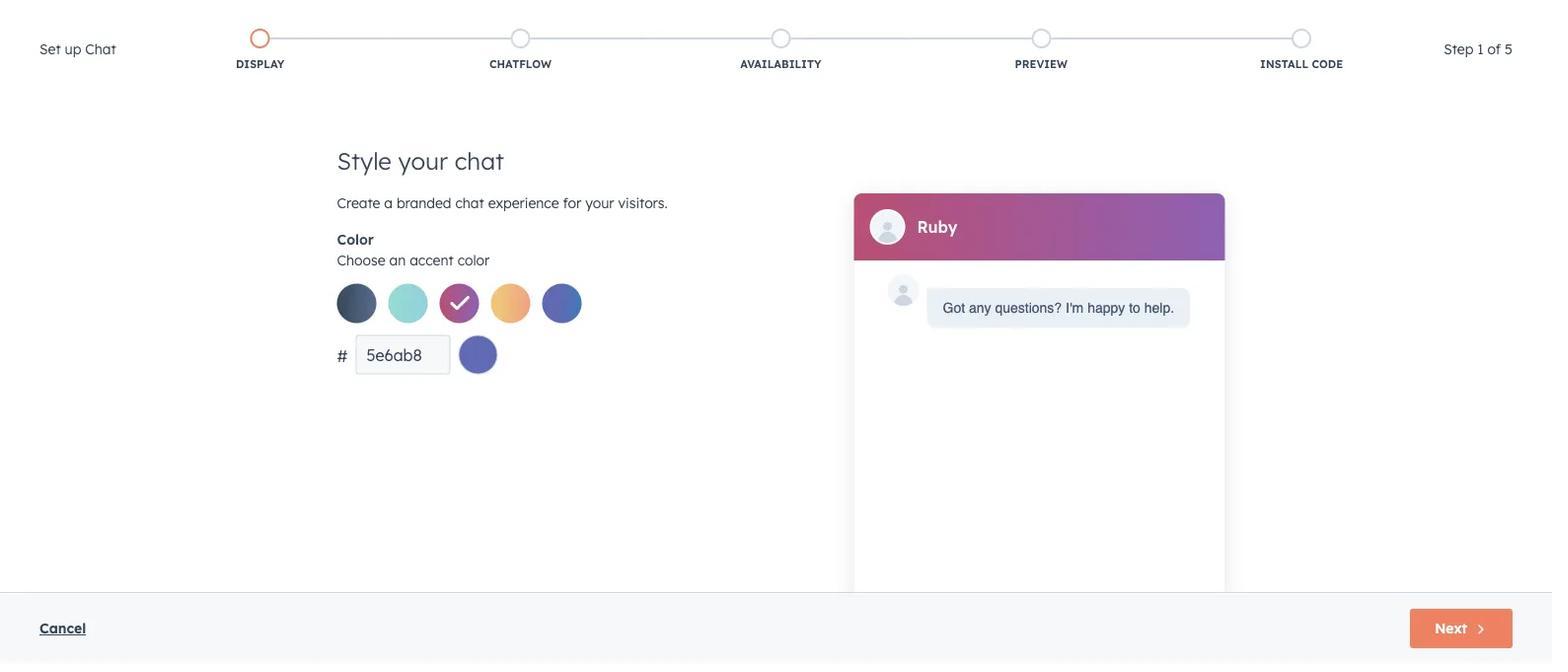 Task type: describe. For each thing, give the bounding box(es) containing it.
i'm
[[1066, 300, 1084, 316]]

set up chat
[[39, 40, 116, 58]]

list containing display
[[130, 25, 1432, 76]]

choose
[[337, 251, 386, 268]]

search button
[[1497, 41, 1535, 75]]

help button
[[1297, 0, 1330, 32]]

0 vertical spatial your
[[398, 146, 448, 176]]

of
[[1488, 40, 1501, 58]]

experience
[[488, 194, 559, 212]]

any
[[969, 300, 991, 316]]

cancel
[[39, 620, 86, 637]]

got any questions? i'm happy to help.
[[943, 300, 1175, 316]]

next
[[1435, 620, 1468, 637]]

display list item
[[130, 25, 390, 76]]

color
[[337, 231, 374, 248]]

1 menu item from the left
[[1111, 0, 1212, 32]]

step
[[1444, 40, 1474, 58]]

style your chat
[[337, 146, 504, 176]]

install code
[[1260, 57, 1344, 71]]

got
[[943, 300, 965, 316]]

chatflow list item
[[390, 25, 651, 76]]

questions?
[[995, 300, 1062, 316]]

accent
[[410, 251, 454, 268]]

help.
[[1145, 300, 1175, 316]]

#
[[337, 346, 348, 366]]

preview
[[1015, 57, 1068, 71]]

ruby
[[917, 217, 958, 237]]

create
[[337, 194, 380, 212]]

next button
[[1411, 609, 1513, 648]]

display
[[236, 57, 284, 71]]

code
[[1312, 57, 1344, 71]]

help image
[[1305, 9, 1322, 27]]

visitors.
[[618, 194, 668, 212]]



Task type: locate. For each thing, give the bounding box(es) containing it.
Search HubSpot search field
[[1275, 41, 1517, 75]]

a
[[384, 194, 393, 212]]

chatflow
[[490, 57, 552, 71]]

your up branded
[[398, 146, 448, 176]]

set up chat heading
[[39, 38, 116, 61]]

1 horizontal spatial your
[[585, 194, 614, 212]]

2 menu item from the left
[[1255, 0, 1297, 32]]

availability
[[741, 57, 822, 71]]

happy
[[1088, 300, 1125, 316]]

1 horizontal spatial menu item
[[1255, 0, 1297, 32]]

for
[[563, 194, 582, 212]]

create a branded chat experience for your visitors.
[[337, 194, 668, 212]]

1
[[1478, 40, 1484, 58]]

search image
[[1507, 49, 1525, 67]]

chat
[[455, 146, 504, 176], [455, 194, 484, 212]]

install
[[1260, 57, 1309, 71]]

to
[[1129, 300, 1141, 316]]

0 vertical spatial chat
[[455, 146, 504, 176]]

style
[[337, 146, 392, 176]]

menu
[[1111, 0, 1529, 39]]

your
[[398, 146, 448, 176], [585, 194, 614, 212]]

cancel button
[[39, 617, 86, 641]]

list
[[130, 25, 1432, 76]]

color
[[458, 251, 490, 268]]

1 vertical spatial your
[[585, 194, 614, 212]]

chat right branded
[[455, 194, 484, 212]]

branded
[[397, 194, 452, 212]]

chat up create a branded chat experience for your visitors.
[[455, 146, 504, 176]]

0 horizontal spatial menu item
[[1111, 0, 1212, 32]]

your right for
[[585, 194, 614, 212]]

agent says: got any questions? i'm happy to help. element
[[943, 296, 1175, 320]]

5
[[1505, 40, 1513, 58]]

an
[[389, 251, 406, 268]]

set
[[39, 40, 61, 58]]

menu item
[[1111, 0, 1212, 32], [1255, 0, 1297, 32]]

1 vertical spatial chat
[[455, 194, 484, 212]]

None text field
[[356, 335, 451, 375]]

availability list item
[[651, 25, 911, 76]]

preview list item
[[911, 25, 1172, 76]]

chat
[[85, 40, 116, 58]]

color choose an accent color
[[337, 231, 490, 268]]

0 horizontal spatial your
[[398, 146, 448, 176]]

up
[[65, 40, 81, 58]]

step 1 of 5
[[1444, 40, 1513, 58]]

install code list item
[[1172, 25, 1432, 76]]



Task type: vqa. For each thing, say whether or not it's contained in the screenshot.
the top in
no



